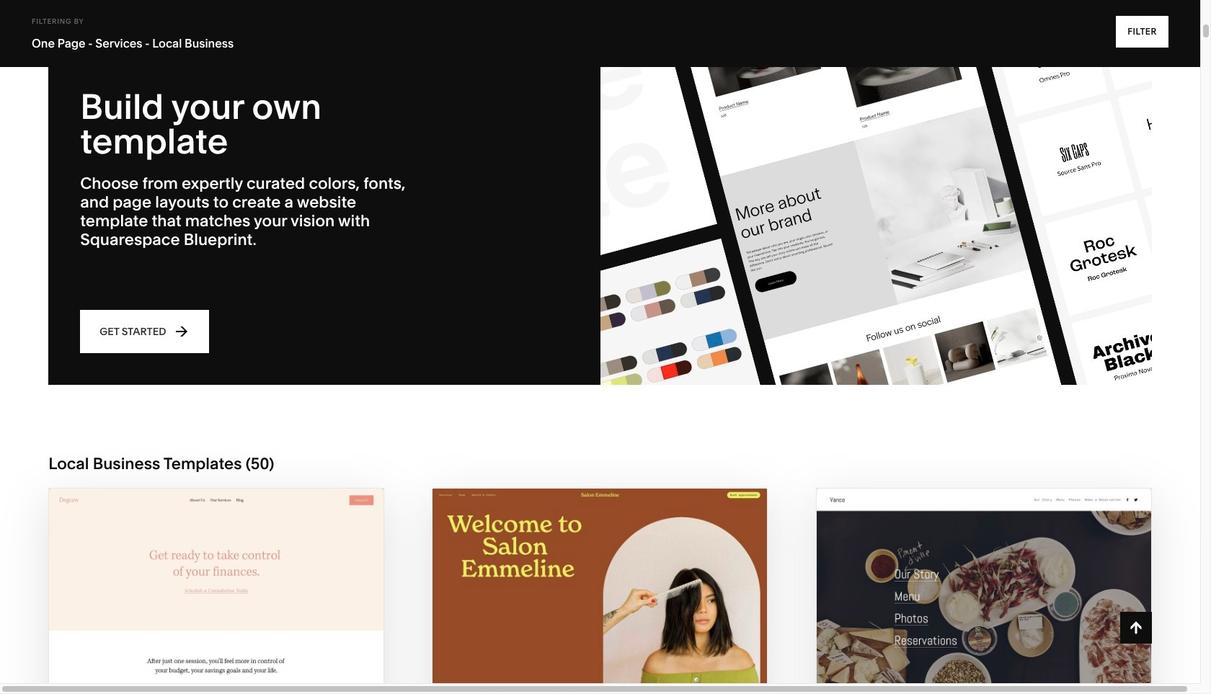 Task type: describe. For each thing, give the bounding box(es) containing it.
back to top image
[[1129, 620, 1144, 636]]

preview of building your own template image
[[600, 58, 1152, 385]]



Task type: locate. For each thing, give the bounding box(es) containing it.
emmeline image
[[433, 489, 768, 695]]

vance image
[[817, 489, 1152, 695]]

degraw image
[[49, 489, 384, 695]]



Task type: vqa. For each thing, say whether or not it's contained in the screenshot.
Preview of building your own template "image"
yes



